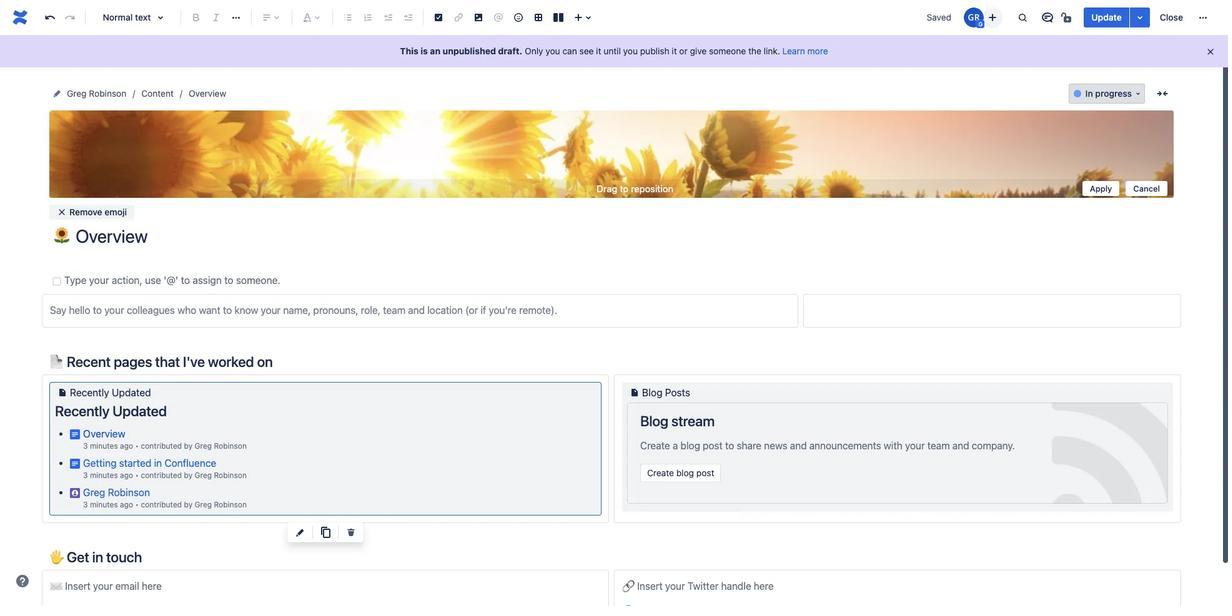 Task type: vqa. For each thing, say whether or not it's contained in the screenshot.
Yellow "Option"
no



Task type: describe. For each thing, give the bounding box(es) containing it.
to right drag in the top of the page
[[620, 183, 628, 194]]

blog for blog stream
[[640, 413, 668, 430]]

announcements
[[809, 440, 881, 452]]

undo ⌘z image
[[42, 10, 57, 25]]

post inside button
[[696, 468, 714, 479]]

blog stream
[[640, 413, 715, 430]]

blog for blog posts
[[642, 388, 663, 399]]

normal text button
[[91, 4, 176, 31]]

greg robinson image
[[964, 7, 984, 27]]

pages
[[114, 354, 152, 370]]

no restrictions image
[[1060, 10, 1075, 25]]

more
[[808, 46, 828, 56]]

bold ⌘b image
[[189, 10, 204, 25]]

if
[[481, 305, 486, 316]]

redo ⌘⇧z image
[[62, 10, 77, 25]]

recently updated image
[[55, 386, 70, 401]]

remove emoji button
[[49, 205, 134, 220]]

(or
[[465, 305, 478, 316]]

mention image
[[491, 10, 506, 25]]

location
[[427, 305, 463, 316]]

get
[[67, 549, 89, 566]]

name,
[[283, 305, 311, 316]]

3 inside 'overview 3 minutes ago • contributed by greg robinson'
[[83, 442, 88, 451]]

getting started in confluence 3 minutes ago • contributed by greg robinson
[[83, 458, 247, 480]]

0 horizontal spatial and
[[408, 305, 425, 316]]

0 vertical spatial post
[[703, 440, 723, 452]]

blog posts image
[[627, 386, 642, 401]]

started
[[119, 458, 151, 469]]

normal
[[103, 12, 133, 22]]

recent
[[67, 354, 111, 370]]

drag
[[597, 183, 617, 194]]

hello
[[69, 305, 90, 316]]

create blog post button
[[640, 464, 721, 483]]

robinson inside getting started in confluence 3 minutes ago • contributed by greg robinson
[[214, 471, 247, 480]]

greg inside 'overview 3 minutes ago • contributed by greg robinson'
[[195, 442, 212, 451]]

learn more link
[[783, 46, 828, 56]]

indent tab image
[[400, 10, 415, 25]]

📄 recent pages that i've worked on
[[49, 354, 273, 370]]

apply button
[[1082, 181, 1120, 196]]

cancel button
[[1126, 181, 1168, 196]]

ago inside the greg robinson 3 minutes ago • contributed by greg robinson
[[120, 500, 133, 510]]

2 you from the left
[[623, 46, 638, 56]]

find and replace image
[[1015, 10, 1030, 25]]

layouts image
[[551, 10, 566, 25]]

:sunflower: image
[[54, 227, 70, 244]]

posts
[[665, 388, 690, 399]]

only
[[525, 46, 543, 56]]

link image
[[451, 10, 466, 25]]

0 vertical spatial updated
[[112, 388, 151, 399]]

close button
[[1152, 7, 1191, 27]]

content
[[141, 88, 174, 99]]

by inside 'overview 3 minutes ago • contributed by greg robinson'
[[184, 442, 193, 451]]

numbered list ⌘⇧7 image
[[360, 10, 375, 25]]

greg robinson
[[67, 88, 126, 99]]

update
[[1092, 12, 1122, 22]]

2 it from the left
[[672, 46, 677, 56]]

say
[[50, 305, 66, 316]]

someone
[[709, 46, 746, 56]]

update button
[[1084, 7, 1129, 27]]

greg robinson link for greg robinson
[[195, 500, 247, 510]]

overview for overview 3 minutes ago • contributed by greg robinson
[[83, 428, 125, 440]]

remove emoji
[[69, 207, 127, 218]]

touch
[[106, 549, 142, 566]]

the
[[748, 46, 761, 56]]

greg robinson 3 minutes ago • contributed by greg robinson
[[83, 487, 247, 510]]

adjust update settings image
[[1132, 10, 1147, 25]]

Give this page a title text field
[[76, 226, 1174, 247]]

colleagues
[[127, 305, 175, 316]]

create for create blog post
[[647, 468, 674, 479]]

overview 3 minutes ago • contributed by greg robinson
[[83, 428, 247, 451]]

create for create a blog post to share news and announcements with your team and company.
[[640, 440, 670, 452]]

until
[[604, 46, 621, 56]]

normal text
[[103, 12, 151, 22]]

copy image
[[318, 525, 333, 540]]

with
[[884, 440, 903, 452]]

contributed inside the greg robinson 3 minutes ago • contributed by greg robinson
[[141, 500, 182, 510]]

1 you from the left
[[546, 46, 560, 56]]

📄
[[49, 354, 64, 370]]

give
[[690, 46, 707, 56]]

in for started
[[154, 458, 162, 469]]

:sunflower: image
[[54, 227, 70, 244]]

blog inside button
[[676, 468, 694, 479]]

more formatting image
[[229, 10, 244, 25]]

comment icon image
[[1040, 10, 1055, 25]]

unpublished
[[443, 46, 496, 56]]

3 inside the greg robinson 3 minutes ago • contributed by greg robinson
[[83, 500, 88, 510]]

add image, video, or file image
[[471, 10, 486, 25]]

know
[[235, 305, 258, 316]]

link.
[[764, 46, 780, 56]]

getting
[[83, 458, 117, 469]]

0 horizontal spatial team
[[383, 305, 406, 316]]

you're
[[489, 305, 517, 316]]

• inside the greg robinson 3 minutes ago • contributed by greg robinson
[[135, 500, 139, 510]]

this
[[400, 46, 418, 56]]

draft.
[[498, 46, 522, 56]]

by inside getting started in confluence 3 minutes ago • contributed by greg robinson
[[184, 471, 193, 480]]

news
[[764, 440, 788, 452]]

or
[[679, 46, 688, 56]]

0 vertical spatial recently
[[70, 388, 109, 399]]

i've
[[183, 354, 205, 370]]

reposition
[[631, 183, 673, 194]]

drag to reposition
[[597, 183, 673, 194]]

action item image
[[431, 10, 446, 25]]

cancel
[[1133, 183, 1160, 193]]

pronouns,
[[313, 305, 358, 316]]

3 inside getting started in confluence 3 minutes ago • contributed by greg robinson
[[83, 471, 88, 480]]

greg robinson link for overview
[[195, 442, 247, 451]]

table image
[[531, 10, 546, 25]]

remove image
[[344, 525, 359, 540]]



Task type: locate. For each thing, give the bounding box(es) containing it.
1 horizontal spatial you
[[623, 46, 638, 56]]

1 vertical spatial create
[[647, 468, 674, 479]]

your
[[104, 305, 124, 316], [261, 305, 281, 316], [905, 440, 925, 452]]

2 minutes from the top
[[90, 471, 118, 480]]

🔗
[[622, 581, 637, 592]]

help image
[[15, 574, 30, 589]]

1 horizontal spatial overview link
[[189, 86, 226, 101]]

this is an unpublished draft. only you can see it until you publish it or give someone the link. learn more
[[400, 46, 828, 56]]

0 vertical spatial ago
[[120, 442, 133, 451]]

updated
[[112, 388, 151, 399], [112, 403, 167, 420]]

1 vertical spatial minutes
[[90, 471, 118, 480]]

share
[[737, 440, 762, 452]]

create down the a in the bottom right of the page
[[647, 468, 674, 479]]

0 vertical spatial team
[[383, 305, 406, 316]]

0 horizontal spatial you
[[546, 46, 560, 56]]

overview right content
[[189, 88, 226, 99]]

0 vertical spatial 3
[[83, 442, 88, 451]]

content link
[[141, 86, 174, 101]]

that
[[155, 354, 180, 370]]

1 vertical spatial blog
[[676, 468, 694, 479]]

contributed inside getting started in confluence 3 minutes ago • contributed by greg robinson
[[141, 471, 182, 480]]

dismiss image
[[1206, 47, 1216, 57]]

blog posts
[[642, 388, 690, 399]]

a
[[673, 440, 678, 452]]

blog left posts
[[642, 388, 663, 399]]

0 vertical spatial minutes
[[90, 442, 118, 451]]

• inside getting started in confluence 3 minutes ago • contributed by greg robinson
[[135, 471, 139, 480]]

0 vertical spatial overview link
[[189, 86, 226, 101]]

0 vertical spatial recently updated
[[70, 388, 151, 399]]

3 3 from the top
[[83, 500, 88, 510]]

you
[[546, 46, 560, 56], [623, 46, 638, 56]]

and right news
[[790, 440, 807, 452]]

Main content area, start typing to enter text. text field
[[42, 273, 1181, 607]]

0 horizontal spatial it
[[596, 46, 601, 56]]

0 horizontal spatial your
[[104, 305, 124, 316]]

0 vertical spatial overview
[[189, 88, 226, 99]]

2 vertical spatial 3
[[83, 500, 88, 510]]

your right with
[[905, 440, 925, 452]]

recently updated down recently updated icon
[[55, 403, 167, 420]]

your right know
[[261, 305, 281, 316]]

1 vertical spatial updated
[[112, 403, 167, 420]]

minutes inside getting started in confluence 3 minutes ago • contributed by greg robinson
[[90, 471, 118, 480]]

2 3 from the top
[[83, 471, 88, 480]]

1 vertical spatial in
[[92, 549, 103, 566]]

minutes inside 'overview 3 minutes ago • contributed by greg robinson'
[[90, 442, 118, 451]]

0 vertical spatial create
[[640, 440, 670, 452]]

remove emoji image
[[57, 208, 67, 218]]

1 vertical spatial overview
[[83, 428, 125, 440]]

1 horizontal spatial team
[[927, 440, 950, 452]]

robinson inside 'overview 3 minutes ago • contributed by greg robinson'
[[214, 442, 247, 451]]

minutes inside the greg robinson 3 minutes ago • contributed by greg robinson
[[90, 500, 118, 510]]

role,
[[361, 305, 380, 316]]

contributed down getting started in confluence 3 minutes ago • contributed by greg robinson at the bottom left of the page
[[141, 500, 182, 510]]

1 ago from the top
[[120, 442, 133, 451]]

overview link right content link
[[189, 86, 226, 101]]

0 horizontal spatial overview link
[[83, 428, 125, 440]]

3 contributed from the top
[[141, 500, 182, 510]]

company.
[[972, 440, 1015, 452]]

recently down recently updated icon
[[55, 403, 109, 420]]

1 by from the top
[[184, 442, 193, 451]]

an
[[430, 46, 441, 56]]

•
[[135, 442, 139, 451], [135, 471, 139, 480], [135, 500, 139, 510]]

overview link inside main content area, start typing to enter text. text field
[[83, 428, 125, 440]]

contributed up getting started in confluence "link" on the left bottom of page
[[141, 442, 182, 451]]

✉️
[[50, 581, 65, 592]]

recently updated down recent
[[70, 388, 151, 399]]

ago inside 'overview 3 minutes ago • contributed by greg robinson'
[[120, 442, 133, 451]]

say hello to your colleagues who want to know your name, pronouns, role, team and location (or if you're remote).
[[50, 305, 557, 316]]

create blog post
[[647, 468, 714, 479]]

1 contributed from the top
[[141, 442, 182, 451]]

edit image
[[292, 525, 307, 540]]

and left company.
[[953, 440, 969, 452]]

more image
[[1196, 10, 1211, 25]]

on
[[257, 354, 273, 370]]

learn
[[783, 46, 805, 56]]

publish
[[640, 46, 669, 56]]

0 vertical spatial by
[[184, 442, 193, 451]]

greg inside getting started in confluence 3 minutes ago • contributed by greg robinson
[[195, 471, 212, 480]]

2 vertical spatial contributed
[[141, 500, 182, 510]]

by
[[184, 442, 193, 451], [184, 471, 193, 480], [184, 500, 193, 510]]

3 ago from the top
[[120, 500, 133, 510]]

2 horizontal spatial your
[[905, 440, 925, 452]]

1 vertical spatial contributed
[[141, 471, 182, 480]]

it left the 'or'
[[672, 46, 677, 56]]

your right hello on the bottom left
[[104, 305, 124, 316]]

remove
[[69, 207, 102, 218]]

emoji image
[[511, 10, 526, 25]]

in
[[154, 458, 162, 469], [92, 549, 103, 566]]

greg robinson link for getting started in confluence
[[195, 471, 247, 480]]

1 horizontal spatial your
[[261, 305, 281, 316]]

overview inside 'overview 3 minutes ago • contributed by greg robinson'
[[83, 428, 125, 440]]

blog down the a in the bottom right of the page
[[676, 468, 694, 479]]

overview for overview
[[189, 88, 226, 99]]

• inside 'overview 3 minutes ago • contributed by greg robinson'
[[135, 442, 139, 451]]

emoji
[[105, 207, 127, 218]]

to
[[620, 183, 628, 194], [93, 305, 102, 316], [223, 305, 232, 316], [725, 440, 734, 452]]

stream
[[671, 413, 715, 430]]

in for get
[[92, 549, 103, 566]]

create left the a in the bottom right of the page
[[640, 440, 670, 452]]

1 vertical spatial recently updated
[[55, 403, 167, 420]]

1 vertical spatial recently
[[55, 403, 109, 420]]

2 vertical spatial by
[[184, 500, 193, 510]]

1 vertical spatial ago
[[120, 471, 133, 480]]

overview up getting
[[83, 428, 125, 440]]

to right hello on the bottom left
[[93, 305, 102, 316]]

confluence image
[[10, 7, 30, 27], [10, 7, 30, 27]]

contributed inside 'overview 3 minutes ago • contributed by greg robinson'
[[141, 442, 182, 451]]

ago
[[120, 442, 133, 451], [120, 471, 133, 480], [120, 500, 133, 510]]

team right with
[[927, 440, 950, 452]]

1 horizontal spatial and
[[790, 440, 807, 452]]

outdent ⇧tab image
[[380, 10, 395, 25]]

1 horizontal spatial it
[[672, 46, 677, 56]]

0 vertical spatial blog
[[681, 440, 700, 452]]

1 3 from the top
[[83, 442, 88, 451]]

in right started
[[154, 458, 162, 469]]

and left location
[[408, 305, 425, 316]]

overview
[[189, 88, 226, 99], [83, 428, 125, 440]]

confluence
[[165, 458, 216, 469]]

getting started in confluence link
[[83, 458, 216, 469]]

invite to edit image
[[985, 10, 1000, 25]]

1 vertical spatial blog
[[640, 413, 668, 430]]

1 vertical spatial overview link
[[83, 428, 125, 440]]

2 ago from the top
[[120, 471, 133, 480]]

want
[[199, 305, 220, 316]]

blog down the blog posts
[[640, 413, 668, 430]]

greg robinson link
[[67, 86, 126, 101], [195, 442, 247, 451], [195, 471, 247, 480], [83, 487, 150, 498], [195, 500, 247, 510]]

robinson
[[89, 88, 126, 99], [214, 442, 247, 451], [214, 471, 247, 480], [108, 487, 150, 498], [214, 500, 247, 510]]

contributed
[[141, 442, 182, 451], [141, 471, 182, 480], [141, 500, 182, 510]]

2 contributed from the top
[[141, 471, 182, 480]]

is
[[421, 46, 428, 56]]

blog right the a in the bottom right of the page
[[681, 440, 700, 452]]

🖐 get in touch
[[49, 549, 142, 566]]

italic ⌘i image
[[209, 10, 224, 25]]

updated down pages
[[112, 388, 151, 399]]

worked
[[208, 354, 254, 370]]

team
[[383, 305, 406, 316], [927, 440, 950, 452]]

0 horizontal spatial in
[[92, 549, 103, 566]]

2 horizontal spatial and
[[953, 440, 969, 452]]

2 by from the top
[[184, 471, 193, 480]]

see
[[579, 46, 594, 56]]

team right role,
[[383, 305, 406, 316]]

blog
[[642, 388, 663, 399], [640, 413, 668, 430]]

recently updated
[[70, 388, 151, 399], [55, 403, 167, 420]]

1 vertical spatial by
[[184, 471, 193, 480]]

blog
[[681, 440, 700, 452], [676, 468, 694, 479]]

1 vertical spatial post
[[696, 468, 714, 479]]

it
[[596, 46, 601, 56], [672, 46, 677, 56]]

2 vertical spatial ago
[[120, 500, 133, 510]]

3 • from the top
[[135, 500, 139, 510]]

🖐
[[49, 549, 64, 566]]

move this page image
[[52, 89, 62, 99]]

text
[[135, 12, 151, 22]]

recently down recent
[[70, 388, 109, 399]]

create inside button
[[647, 468, 674, 479]]

it right see at top
[[596, 46, 601, 56]]

3 minutes from the top
[[90, 500, 118, 510]]

to right want
[[223, 305, 232, 316]]

overview link up getting
[[83, 428, 125, 440]]

1 • from the top
[[135, 442, 139, 451]]

you right "until"
[[623, 46, 638, 56]]

updated up 'overview 3 minutes ago • contributed by greg robinson'
[[112, 403, 167, 420]]

close
[[1160, 12, 1183, 22]]

post
[[703, 440, 723, 452], [696, 468, 714, 479]]

0 vertical spatial contributed
[[141, 442, 182, 451]]

1 horizontal spatial overview
[[189, 88, 226, 99]]

1 vertical spatial •
[[135, 471, 139, 480]]

1 vertical spatial team
[[927, 440, 950, 452]]

2 vertical spatial •
[[135, 500, 139, 510]]

greg
[[67, 88, 87, 99], [195, 442, 212, 451], [195, 471, 212, 480], [83, 487, 105, 498], [195, 500, 212, 510]]

apply
[[1090, 183, 1112, 193]]

0 horizontal spatial overview
[[83, 428, 125, 440]]

and
[[408, 305, 425, 316], [790, 440, 807, 452], [953, 440, 969, 452]]

to left share
[[725, 440, 734, 452]]

0 vertical spatial in
[[154, 458, 162, 469]]

remote).
[[519, 305, 557, 316]]

make page fixed-width image
[[1155, 86, 1170, 101]]

1 horizontal spatial in
[[154, 458, 162, 469]]

contributed down getting started in confluence "link" on the left bottom of page
[[141, 471, 182, 480]]

1 it from the left
[[596, 46, 601, 56]]

bullet list ⌘⇧8 image
[[340, 10, 355, 25]]

by inside the greg robinson 3 minutes ago • contributed by greg robinson
[[184, 500, 193, 510]]

2 • from the top
[[135, 471, 139, 480]]

0 vertical spatial •
[[135, 442, 139, 451]]

3
[[83, 442, 88, 451], [83, 471, 88, 480], [83, 500, 88, 510]]

1 minutes from the top
[[90, 442, 118, 451]]

can
[[563, 46, 577, 56]]

ago inside getting started in confluence 3 minutes ago • contributed by greg robinson
[[120, 471, 133, 480]]

0 vertical spatial blog
[[642, 388, 663, 399]]

1 vertical spatial 3
[[83, 471, 88, 480]]

you left can
[[546, 46, 560, 56]]

who
[[177, 305, 196, 316]]

overview link
[[189, 86, 226, 101], [83, 428, 125, 440]]

in inside getting started in confluence 3 minutes ago • contributed by greg robinson
[[154, 458, 162, 469]]

create a blog post to share news and announcements with your team and company.
[[640, 440, 1015, 452]]

saved
[[927, 12, 952, 22]]

2 vertical spatial minutes
[[90, 500, 118, 510]]

in right get on the left
[[92, 549, 103, 566]]

3 by from the top
[[184, 500, 193, 510]]



